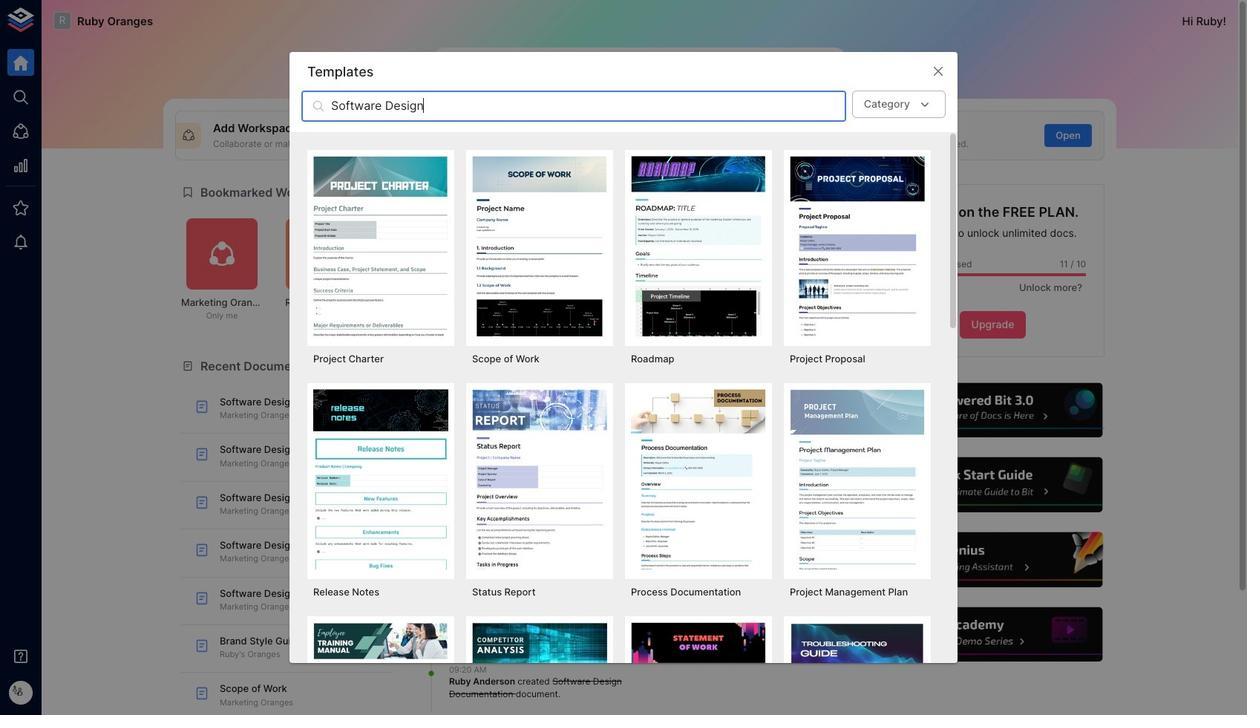 Task type: locate. For each thing, give the bounding box(es) containing it.
roadmap image
[[631, 156, 766, 336]]

2 help image from the top
[[881, 456, 1105, 515]]

release notes image
[[313, 389, 449, 570]]

process documentation image
[[631, 389, 766, 570]]

help image
[[881, 381, 1105, 440], [881, 456, 1105, 515], [881, 530, 1105, 589], [881, 605, 1105, 664]]

scope of work image
[[472, 156, 607, 336]]

project management plan image
[[790, 389, 925, 570]]

dialog
[[290, 52, 958, 715]]

3 help image from the top
[[881, 530, 1105, 589]]

status report image
[[472, 389, 607, 570]]

competitor research report image
[[472, 623, 607, 715]]

troubleshooting guide image
[[790, 623, 925, 715]]



Task type: vqa. For each thing, say whether or not it's contained in the screenshot.
The Minutes inside the Meeting Minutes Ruby's Oranges
no



Task type: describe. For each thing, give the bounding box(es) containing it.
Search Templates... text field
[[331, 91, 846, 122]]

statement of work image
[[631, 623, 766, 715]]

employee training manual image
[[313, 623, 449, 715]]

1 help image from the top
[[881, 381, 1105, 440]]

4 help image from the top
[[881, 605, 1105, 664]]

project proposal image
[[790, 156, 925, 336]]

project charter image
[[313, 156, 449, 336]]



